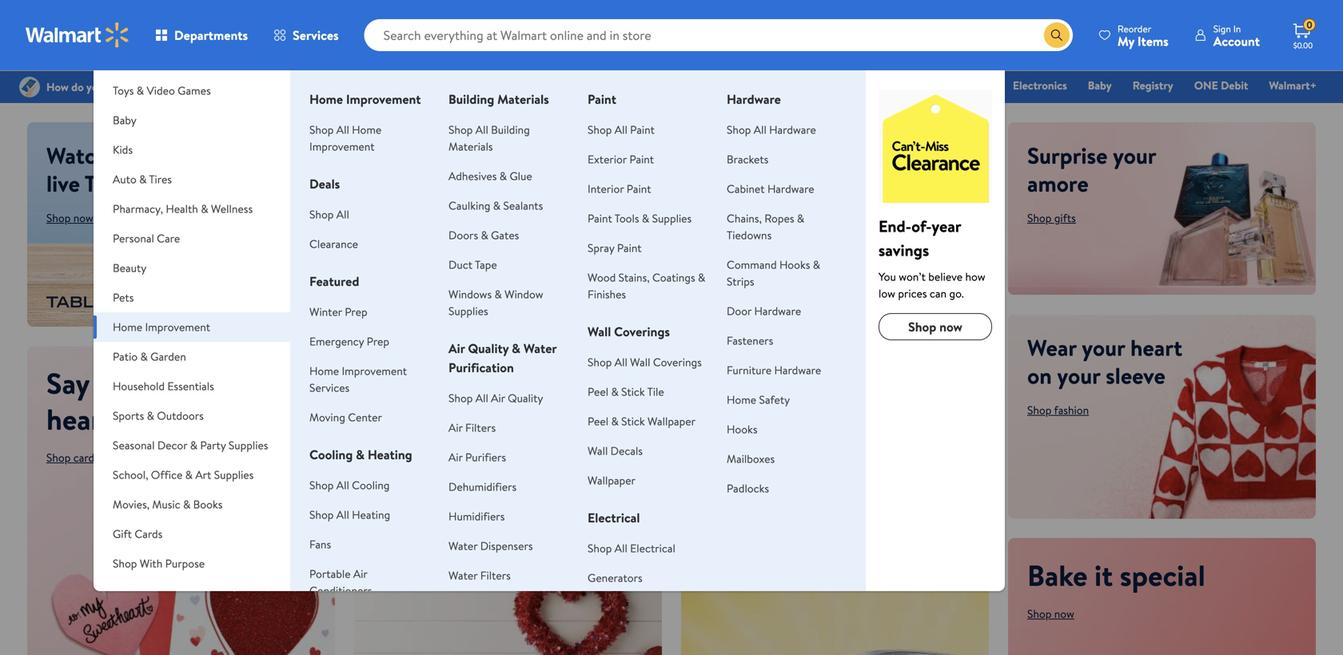 Task type: locate. For each thing, give the bounding box(es) containing it.
prep
[[786, 78, 809, 93], [345, 304, 367, 320], [367, 334, 389, 349]]

your for surprise
[[1113, 140, 1156, 171]]

valentine's
[[655, 78, 708, 93]]

interior paint
[[588, 181, 651, 197]]

0 horizontal spatial furniture
[[148, 53, 193, 69]]

air quality & water purification
[[449, 340, 557, 377]]

your for wear
[[1082, 332, 1125, 363]]

winter prep link up shop all hardware link
[[743, 77, 816, 94]]

sign in account
[[1213, 22, 1260, 50]]

1 vertical spatial home improvement
[[113, 319, 210, 335]]

0 vertical spatial prep
[[786, 78, 809, 93]]

1 vertical spatial materials
[[449, 139, 493, 154]]

wall down wall coverings
[[630, 355, 650, 370]]

1 horizontal spatial heart
[[1130, 332, 1182, 363]]

shop now down bake
[[1027, 606, 1074, 622]]

1 vertical spatial coverings
[[653, 355, 702, 370]]

materials up adhesives
[[449, 139, 493, 154]]

prep left game
[[786, 78, 809, 93]]

featured
[[309, 273, 359, 290]]

materials inside shop all building materials
[[449, 139, 493, 154]]

wallpaper down tile
[[648, 414, 696, 429]]

1 horizontal spatial winter prep
[[750, 78, 809, 93]]

shop all heating link
[[309, 507, 390, 523]]

stick left tile
[[621, 384, 645, 400]]

shop now link down bake
[[1027, 606, 1074, 622]]

now
[[73, 210, 93, 226], [940, 318, 963, 336], [1054, 606, 1074, 622]]

0
[[1307, 18, 1312, 32]]

cooling up shop all cooling link
[[309, 446, 353, 464]]

1 vertical spatial cooling
[[352, 478, 390, 493]]

1 vertical spatial electrical
[[630, 541, 675, 556]]

cooling & heating
[[309, 446, 412, 464]]

0 vertical spatial heart
[[1130, 332, 1182, 363]]

1 vertical spatial winter prep
[[309, 304, 367, 320]]

water down window
[[524, 340, 557, 357]]

2 vertical spatial wall
[[588, 443, 608, 459]]

1 vertical spatial winter
[[309, 304, 342, 320]]

0 vertical spatial shop now
[[46, 210, 93, 226]]

1 vertical spatial peel
[[588, 414, 609, 429]]

shop all home improvement
[[309, 122, 382, 154]]

air up air purifiers link
[[449, 420, 463, 436]]

home improvement services link
[[309, 363, 407, 396]]

hardware up cabinet hardware
[[769, 122, 816, 138]]

registry
[[1133, 78, 1173, 93]]

0 horizontal spatial essentials
[[167, 379, 214, 394]]

paint up exterior paint
[[630, 122, 655, 138]]

0 vertical spatial hooks
[[780, 257, 810, 273]]

2 vertical spatial water
[[449, 568, 478, 584]]

now down go.
[[940, 318, 963, 336]]

home inside dropdown button
[[113, 319, 142, 335]]

peel for peel & stick tile
[[588, 384, 609, 400]]

baby down toys
[[113, 112, 137, 128]]

air up conditioners at the bottom of page
[[353, 566, 367, 582]]

heating for cooling & heating
[[368, 446, 412, 464]]

winter for left winter prep link
[[309, 304, 342, 320]]

1 vertical spatial baby
[[113, 112, 137, 128]]

padlocks
[[727, 481, 769, 496]]

deals left 'grocery'
[[488, 78, 514, 93]]

0 vertical spatial shop now link
[[46, 210, 93, 226]]

baby inside dropdown button
[[113, 112, 137, 128]]

registry link
[[1125, 77, 1181, 94]]

home improvement up garden
[[113, 319, 210, 335]]

valentine's day
[[655, 78, 730, 93]]

hooks up mailboxes link
[[727, 422, 758, 437]]

0 horizontal spatial now
[[73, 210, 93, 226]]

air up the purification
[[449, 340, 465, 357]]

your right "surprise" at the right top
[[1113, 140, 1156, 171]]

shop fashion link
[[1027, 403, 1089, 418]]

improvement down emergency prep on the bottom left
[[342, 363, 407, 379]]

wall for wall coverings
[[588, 323, 611, 341]]

0 horizontal spatial winter prep
[[309, 304, 367, 320]]

supplies down the windows
[[449, 303, 488, 319]]

& inside seasonal decor & party supplies dropdown button
[[190, 438, 197, 453]]

Search search field
[[364, 19, 1073, 51]]

shop inside shop all building materials
[[449, 122, 473, 138]]

home, furniture & appliances button
[[94, 46, 290, 76]]

deals up shop all link
[[309, 175, 340, 193]]

shop now link down "can"
[[879, 313, 992, 341]]

winter up shop all hardware link
[[750, 78, 783, 93]]

1 horizontal spatial shop now link
[[879, 313, 992, 341]]

1 vertical spatial it
[[1095, 556, 1113, 596]]

essentials
[[587, 78, 635, 93], [167, 379, 214, 394]]

your inside "surprise your amore"
[[1113, 140, 1156, 171]]

peel up wall decals link
[[588, 414, 609, 429]]

0 horizontal spatial materials
[[449, 139, 493, 154]]

0 horizontal spatial heart
[[46, 399, 113, 439]]

0 vertical spatial coverings
[[614, 323, 670, 341]]

duct tape link
[[449, 257, 497, 273]]

clearance
[[309, 236, 358, 252]]

all
[[336, 122, 349, 138], [476, 122, 488, 138], [615, 122, 627, 138], [754, 122, 767, 138], [336, 207, 349, 222], [615, 355, 627, 370], [476, 391, 488, 406], [336, 478, 349, 493], [336, 507, 349, 523], [615, 541, 627, 556]]

furniture hardware
[[727, 363, 821, 378]]

1 vertical spatial wallpaper
[[588, 473, 636, 489]]

now down bake
[[1054, 606, 1074, 622]]

fashion link
[[898, 77, 949, 94]]

hardware for cabinet hardware
[[767, 181, 814, 197]]

debit
[[1221, 78, 1248, 93]]

0 vertical spatial cooling
[[309, 446, 353, 464]]

shop gifts link
[[1027, 210, 1076, 226]]

2 vertical spatial prep
[[367, 334, 389, 349]]

0 vertical spatial wallpaper
[[648, 414, 696, 429]]

2 stick from the top
[[621, 414, 645, 429]]

now down tv
[[73, 210, 93, 226]]

0 horizontal spatial it
[[96, 363, 115, 403]]

supplies right tools
[[652, 211, 692, 226]]

wear
[[1027, 332, 1077, 363]]

2 horizontal spatial shop now
[[1027, 606, 1074, 622]]

winter prep up shop all hardware link
[[750, 78, 809, 93]]

it inside say it from the heart
[[96, 363, 115, 403]]

toys
[[113, 83, 134, 98]]

home improvement up "shop all home improvement"
[[309, 90, 421, 108]]

0 vertical spatial it
[[96, 363, 115, 403]]

electronics
[[1013, 78, 1067, 93]]

0 vertical spatial water
[[524, 340, 557, 357]]

tile
[[647, 384, 664, 400]]

cooling down cooling & heating
[[352, 478, 390, 493]]

shop now link down live
[[46, 210, 93, 226]]

peel & stick tile
[[588, 384, 664, 400]]

stick up decals
[[621, 414, 645, 429]]

garden
[[150, 349, 186, 365]]

say it from the heart
[[46, 363, 232, 439]]

home improvement image
[[879, 90, 992, 203]]

filters
[[465, 420, 496, 436], [480, 568, 511, 584]]

0 vertical spatial furniture
[[148, 53, 193, 69]]

it right say
[[96, 363, 115, 403]]

materials up shop all building materials link
[[497, 90, 549, 108]]

1 vertical spatial deals
[[309, 175, 340, 193]]

wall down finishes
[[588, 323, 611, 341]]

hardware for door hardware
[[754, 303, 801, 319]]

fans link
[[309, 537, 331, 552]]

now for bake it special
[[1054, 606, 1074, 622]]

2 vertical spatial shop now
[[1027, 606, 1074, 622]]

essentials up shop all paint 'link'
[[587, 78, 635, 93]]

2 vertical spatial shop now link
[[1027, 606, 1074, 622]]

shop all hardware link
[[727, 122, 816, 138]]

2 horizontal spatial shop now link
[[1027, 606, 1074, 622]]

improvement up shop all link
[[309, 139, 375, 154]]

hardware down command hooks & strips
[[754, 303, 801, 319]]

& inside grocery & essentials link
[[577, 78, 584, 93]]

1 vertical spatial building
[[491, 122, 530, 138]]

heart inside say it from the heart
[[46, 399, 113, 439]]

water down humidifiers
[[449, 538, 478, 554]]

0 vertical spatial services
[[293, 26, 339, 44]]

tools
[[615, 211, 639, 226]]

heart inside wear your heart on your sleeve
[[1130, 332, 1182, 363]]

kids button
[[94, 135, 290, 165]]

reorder my items
[[1118, 22, 1169, 50]]

1 horizontal spatial shop now
[[908, 318, 963, 336]]

0 vertical spatial winter
[[750, 78, 783, 93]]

0 vertical spatial wall
[[588, 323, 611, 341]]

coverings up tile
[[653, 355, 702, 370]]

0 horizontal spatial home improvement
[[113, 319, 210, 335]]

1 horizontal spatial winter prep link
[[743, 77, 816, 94]]

1 horizontal spatial baby
[[1088, 78, 1112, 93]]

0 horizontal spatial hooks
[[727, 422, 758, 437]]

peel & stick tile link
[[588, 384, 664, 400]]

heating down shop all cooling
[[352, 507, 390, 523]]

cooling
[[309, 446, 353, 464], [352, 478, 390, 493]]

1 horizontal spatial home improvement
[[309, 90, 421, 108]]

1 vertical spatial heart
[[46, 399, 113, 439]]

supplies right art
[[214, 467, 254, 483]]

tires
[[149, 171, 172, 187]]

1 peel from the top
[[588, 384, 609, 400]]

sealants
[[503, 198, 543, 213]]

winter prep inside winter prep link
[[750, 78, 809, 93]]

home link
[[956, 77, 999, 94]]

1 vertical spatial prep
[[345, 304, 367, 320]]

paint up shop all paint 'link'
[[588, 90, 616, 108]]

0 vertical spatial winter prep link
[[743, 77, 816, 94]]

party
[[200, 438, 226, 453]]

0 horizontal spatial baby
[[113, 112, 137, 128]]

air for air quality & water purification
[[449, 340, 465, 357]]

1 vertical spatial wall
[[630, 355, 650, 370]]

all inside shop all building materials
[[476, 122, 488, 138]]

1 vertical spatial stick
[[621, 414, 645, 429]]

hooks right 'command' on the top right
[[780, 257, 810, 273]]

wallpaper down wall decals
[[588, 473, 636, 489]]

quality down air quality & water purification
[[508, 391, 543, 406]]

emergency prep
[[309, 334, 389, 349]]

calling—party
[[451, 516, 584, 547]]

baby button
[[94, 106, 290, 135]]

with
[[140, 556, 163, 572]]

you
[[879, 269, 896, 285]]

0 vertical spatial baby
[[1088, 78, 1112, 93]]

0 vertical spatial now
[[73, 210, 93, 226]]

baby inside baby link
[[1088, 78, 1112, 93]]

it right bake
[[1095, 556, 1113, 596]]

sleeve
[[1106, 360, 1166, 391]]

2 vertical spatial now
[[1054, 606, 1074, 622]]

1 vertical spatial filters
[[480, 568, 511, 584]]

game time
[[830, 78, 884, 93]]

home improvement inside dropdown button
[[113, 319, 210, 335]]

0 vertical spatial stick
[[621, 384, 645, 400]]

humidifiers link
[[449, 509, 505, 524]]

& inside watch & record live tv
[[113, 140, 129, 171]]

winter prep link up "emergency"
[[309, 304, 367, 320]]

electrical up generators
[[630, 541, 675, 556]]

0 vertical spatial peel
[[588, 384, 609, 400]]

winter inside winter prep link
[[750, 78, 783, 93]]

baby left the registry
[[1088, 78, 1112, 93]]

prep up emergency prep link
[[345, 304, 367, 320]]

your right the wear
[[1082, 332, 1125, 363]]

furniture inside dropdown button
[[148, 53, 193, 69]]

grocery
[[535, 78, 574, 93]]

purifiers
[[465, 450, 506, 465]]

prep inside winter prep link
[[786, 78, 809, 93]]

0 vertical spatial quality
[[468, 340, 509, 357]]

winter prep up "emergency"
[[309, 304, 367, 320]]

1 horizontal spatial hooks
[[780, 257, 810, 273]]

shop now down "can"
[[908, 318, 963, 336]]

generators link
[[588, 570, 643, 586]]

purification
[[449, 359, 514, 377]]

fasteners
[[727, 333, 773, 349]]

prep for emergency prep link
[[367, 334, 389, 349]]

1 vertical spatial services
[[309, 380, 350, 396]]

filters down water dispensers
[[480, 568, 511, 584]]

walmart+ link
[[1262, 77, 1324, 94]]

building down building materials
[[491, 122, 530, 138]]

air for air filters
[[449, 420, 463, 436]]

your up 'fashion' on the right bottom of page
[[1057, 360, 1100, 391]]

2 horizontal spatial now
[[1054, 606, 1074, 622]]

electrical up shop all electrical
[[588, 509, 640, 527]]

shop now for watch & record live tv
[[46, 210, 93, 226]]

wall left decals
[[588, 443, 608, 459]]

supplies right party
[[229, 438, 268, 453]]

shop now link for watch & record live tv
[[46, 210, 93, 226]]

prep right "emergency"
[[367, 334, 389, 349]]

center
[[348, 410, 382, 425]]

art
[[195, 467, 211, 483]]

1 vertical spatial winter prep link
[[309, 304, 367, 320]]

services inside popup button
[[293, 26, 339, 44]]

essentials down patio & garden dropdown button
[[167, 379, 214, 394]]

1 horizontal spatial essentials
[[587, 78, 635, 93]]

hardware up ropes
[[767, 181, 814, 197]]

1 vertical spatial water
[[449, 538, 478, 554]]

1 vertical spatial essentials
[[167, 379, 214, 394]]

air left purifiers
[[449, 450, 463, 465]]

windows
[[449, 287, 492, 302]]

filters up air purifiers link
[[465, 420, 496, 436]]

water down water dispensers link
[[449, 568, 478, 584]]

& inside patio & garden dropdown button
[[140, 349, 148, 365]]

shop now down live
[[46, 210, 93, 226]]

paint up paint tools & supplies
[[627, 181, 651, 197]]

exterior paint
[[588, 152, 654, 167]]

patio & garden button
[[94, 342, 290, 372]]

stick for wallpaper
[[621, 414, 645, 429]]

supplies inside dropdown button
[[229, 438, 268, 453]]

cupid's calling—party on!
[[373, 516, 620, 547]]

1 vertical spatial now
[[940, 318, 963, 336]]

1 horizontal spatial wallpaper
[[648, 414, 696, 429]]

adhesives & glue
[[449, 168, 532, 184]]

1 vertical spatial heating
[[352, 507, 390, 523]]

water for water dispensers
[[449, 538, 478, 554]]

valentine's day link
[[648, 77, 737, 94]]

0 vertical spatial deals
[[488, 78, 514, 93]]

shop all air quality link
[[449, 391, 543, 406]]

2 peel from the top
[[588, 414, 609, 429]]

0 horizontal spatial wallpaper
[[588, 473, 636, 489]]

generators
[[588, 570, 643, 586]]

air inside portable air conditioners
[[353, 566, 367, 582]]

paint tools & supplies
[[588, 211, 692, 226]]

furniture up toys & video games
[[148, 53, 193, 69]]

0 vertical spatial winter prep
[[750, 78, 809, 93]]

winter up sponsored
[[309, 304, 342, 320]]

coverings up shop all wall coverings link
[[614, 323, 670, 341]]

air inside air quality & water purification
[[449, 340, 465, 357]]

can
[[930, 286, 947, 301]]

home inside "shop all home improvement"
[[352, 122, 382, 138]]

paint tools & supplies link
[[588, 211, 692, 226]]

shop all cooling
[[309, 478, 390, 493]]

services inside home improvement services
[[309, 380, 350, 396]]

decals
[[611, 443, 643, 459]]

0 horizontal spatial shop now link
[[46, 210, 93, 226]]

0 horizontal spatial winter
[[309, 304, 342, 320]]

shop all
[[309, 207, 349, 222]]

1 stick from the top
[[621, 384, 645, 400]]

purpose
[[165, 556, 205, 572]]

shop now link
[[46, 210, 93, 226], [879, 313, 992, 341], [1027, 606, 1074, 622]]

health
[[166, 201, 198, 217]]

coatings
[[652, 270, 695, 285]]

shop
[[309, 122, 334, 138], [449, 122, 473, 138], [588, 122, 612, 138], [727, 122, 751, 138], [309, 207, 334, 222], [46, 210, 71, 226], [1027, 210, 1052, 226], [908, 318, 936, 336], [588, 355, 612, 370], [449, 391, 473, 406], [1027, 403, 1052, 418], [46, 450, 71, 466], [309, 478, 334, 493], [309, 507, 334, 523], [588, 541, 612, 556], [113, 556, 137, 572], [373, 559, 398, 574], [1027, 606, 1052, 622]]

cards
[[73, 450, 99, 466]]

quality inside air quality & water purification
[[468, 340, 509, 357]]

1 horizontal spatial materials
[[497, 90, 549, 108]]

improvement up garden
[[145, 319, 210, 335]]

items
[[1138, 32, 1169, 50]]

1 horizontal spatial it
[[1095, 556, 1113, 596]]

heating for shop all heating
[[352, 507, 390, 523]]

peel up 'peel & stick wallpaper' link
[[588, 384, 609, 400]]

building up shop all building materials link
[[449, 90, 494, 108]]

0 vertical spatial electrical
[[588, 509, 640, 527]]

1 horizontal spatial now
[[940, 318, 963, 336]]

glue
[[510, 168, 532, 184]]

furniture down the fasteners link
[[727, 363, 772, 378]]

winter
[[750, 78, 783, 93], [309, 304, 342, 320]]

heating down center
[[368, 446, 412, 464]]

record
[[134, 140, 198, 171]]

1 horizontal spatial deals
[[488, 78, 514, 93]]

0 vertical spatial filters
[[465, 420, 496, 436]]

surprise
[[1027, 140, 1108, 171]]

0 horizontal spatial shop now
[[46, 210, 93, 226]]

it for from
[[96, 363, 115, 403]]

hardware up safety
[[774, 363, 821, 378]]

1 horizontal spatial furniture
[[727, 363, 772, 378]]

0 vertical spatial heating
[[368, 446, 412, 464]]

0 vertical spatial essentials
[[587, 78, 635, 93]]

hardware
[[727, 90, 781, 108], [769, 122, 816, 138], [767, 181, 814, 197], [754, 303, 801, 319], [774, 363, 821, 378]]

& inside auto & tires dropdown button
[[139, 171, 147, 187]]

winter for winter prep link to the right
[[750, 78, 783, 93]]

quality up the purification
[[468, 340, 509, 357]]

filters for water filters
[[480, 568, 511, 584]]

wall for wall decals
[[588, 443, 608, 459]]

improvement inside home improvement services
[[342, 363, 407, 379]]

1 horizontal spatial winter
[[750, 78, 783, 93]]

all for air quality & water purification
[[476, 391, 488, 406]]



Task type: vqa. For each thing, say whether or not it's contained in the screenshot.
left fee.
no



Task type: describe. For each thing, give the bounding box(es) containing it.
movies,
[[113, 497, 150, 512]]

all for deals
[[336, 207, 349, 222]]

shop now for bake it special
[[1027, 606, 1074, 622]]

command hooks & strips link
[[727, 257, 820, 289]]

cabinet hardware link
[[727, 181, 814, 197]]

tiedowns
[[727, 227, 772, 243]]

peel for peel & stick wallpaper
[[588, 414, 609, 429]]

hooks link
[[727, 422, 758, 437]]

of-
[[912, 215, 932, 237]]

gift cards button
[[94, 520, 290, 549]]

brackets link
[[727, 152, 769, 167]]

paint right spray
[[617, 240, 642, 256]]

pets
[[113, 290, 134, 305]]

portable
[[309, 566, 351, 582]]

prep for left winter prep link
[[345, 304, 367, 320]]

adhesives & glue link
[[449, 168, 532, 184]]

air purifiers link
[[449, 450, 506, 465]]

water for water filters
[[449, 568, 478, 584]]

gift
[[113, 526, 132, 542]]

personal care button
[[94, 224, 290, 253]]

& inside sports & outdoors dropdown button
[[147, 408, 154, 424]]

door hardware
[[727, 303, 801, 319]]

home improvement button
[[94, 313, 290, 342]]

filters for air filters
[[465, 420, 496, 436]]

emergency prep link
[[309, 334, 389, 349]]

tape
[[475, 257, 497, 273]]

shop all wall coverings link
[[588, 355, 702, 370]]

conditioners
[[309, 583, 372, 599]]

prep for winter prep link to the right
[[786, 78, 809, 93]]

all inside "shop all home improvement"
[[336, 122, 349, 138]]

wood stains, coatings & finishes link
[[588, 270, 705, 302]]

pets button
[[94, 283, 290, 313]]

home improvement services
[[309, 363, 407, 396]]

0 horizontal spatial winter prep link
[[309, 304, 367, 320]]

books
[[193, 497, 223, 512]]

paint right the exterior
[[629, 152, 654, 167]]

time
[[860, 78, 884, 93]]

auto
[[113, 171, 137, 187]]

love
[[373, 167, 477, 238]]

stick for tile
[[621, 384, 645, 400]]

cabinet
[[727, 181, 765, 197]]

shop now link for bake it special
[[1027, 606, 1074, 622]]

wall decals
[[588, 443, 643, 459]]

amore
[[1027, 168, 1089, 199]]

supplies inside dropdown button
[[214, 467, 254, 483]]

walmart+
[[1269, 78, 1317, 93]]

sports
[[113, 408, 144, 424]]

cabinet hardware
[[727, 181, 814, 197]]

interior
[[588, 181, 624, 197]]

it for special
[[1095, 556, 1113, 596]]

& inside command hooks & strips
[[813, 257, 820, 273]]

game
[[830, 78, 858, 93]]

wellness
[[211, 201, 253, 217]]

supplies inside windows & window supplies
[[449, 303, 488, 319]]

air for air purifiers
[[449, 450, 463, 465]]

shop all heating
[[309, 507, 390, 523]]

improvement inside "shop all home improvement"
[[309, 139, 375, 154]]

in
[[1233, 22, 1241, 36]]

home, furniture & appliances
[[113, 53, 258, 69]]

& inside home, furniture & appliances dropdown button
[[195, 53, 203, 69]]

all for wall coverings
[[615, 355, 627, 370]]

search icon image
[[1050, 29, 1063, 42]]

the
[[190, 363, 232, 403]]

& inside chains, ropes & tiedowns
[[797, 211, 804, 226]]

0 vertical spatial materials
[[497, 90, 549, 108]]

baby for baby link
[[1088, 78, 1112, 93]]

seasonal
[[113, 438, 155, 453]]

building inside shop all building materials
[[491, 122, 530, 138]]

wood
[[588, 270, 616, 285]]

caulking
[[449, 198, 490, 213]]

paint left tools
[[588, 211, 612, 226]]

1 vertical spatial shop now
[[908, 318, 963, 336]]

personal
[[113, 231, 154, 246]]

water filters link
[[449, 568, 511, 584]]

moving center
[[309, 410, 382, 425]]

water inside air quality & water purification
[[524, 340, 557, 357]]

0 horizontal spatial deals
[[309, 175, 340, 193]]

essentials inside dropdown button
[[167, 379, 214, 394]]

safety
[[759, 392, 790, 408]]

all for paint
[[615, 122, 627, 138]]

cards
[[135, 526, 163, 542]]

winter prep for left winter prep link
[[309, 304, 367, 320]]

hardware for furniture hardware
[[774, 363, 821, 378]]

1 vertical spatial quality
[[508, 391, 543, 406]]

shop all cooling link
[[309, 478, 390, 493]]

watch
[[46, 140, 108, 171]]

one
[[1194, 78, 1218, 93]]

outdoors
[[157, 408, 204, 424]]

& inside pharmacy, health & wellness dropdown button
[[201, 201, 208, 217]]

all for cooling & heating
[[336, 478, 349, 493]]

1 vertical spatial shop now link
[[879, 313, 992, 341]]

all for hardware
[[754, 122, 767, 138]]

& inside wood stains, coatings & finishes
[[698, 270, 705, 285]]

beauty
[[113, 260, 147, 276]]

walmart image
[[26, 22, 130, 48]]

seasonal decor & party supplies button
[[94, 431, 290, 461]]

& inside air quality & water purification
[[512, 340, 521, 357]]

0 vertical spatial home improvement
[[309, 90, 421, 108]]

improvement inside dropdown button
[[145, 319, 210, 335]]

stains,
[[619, 270, 650, 285]]

& inside toys & video games dropdown button
[[137, 83, 144, 98]]

one debit link
[[1187, 77, 1256, 94]]

shop inside "shop all home improvement"
[[309, 122, 334, 138]]

hooks inside command hooks & strips
[[780, 257, 810, 273]]

fasteners link
[[727, 333, 773, 349]]

shop all building materials link
[[449, 122, 530, 154]]

pharmacy, health & wellness
[[113, 201, 253, 217]]

home inside home improvement services
[[309, 363, 339, 379]]

all for building materials
[[476, 122, 488, 138]]

end-of-year savings you won't believe how low prices can go.
[[879, 215, 985, 301]]

fashion
[[1054, 403, 1089, 418]]

building materials
[[449, 90, 549, 108]]

hardware up shop all hardware
[[727, 90, 781, 108]]

exterior paint link
[[588, 152, 654, 167]]

& inside school, office & art supplies dropdown button
[[185, 467, 193, 483]]

air down the purification
[[491, 391, 505, 406]]

movies, music & books
[[113, 497, 223, 512]]

surprise your amore
[[1027, 140, 1156, 199]]

Walmart Site-Wide search field
[[364, 19, 1073, 51]]

shop all electrical link
[[588, 541, 675, 556]]

electronics link
[[1006, 77, 1074, 94]]

gift cards
[[113, 526, 163, 542]]

dehumidifiers link
[[449, 479, 517, 495]]

savings
[[879, 239, 929, 261]]

now inside shop now link
[[940, 318, 963, 336]]

wood stains, coatings & finishes
[[588, 270, 705, 302]]

water filters
[[449, 568, 511, 584]]

& inside windows & window supplies
[[494, 287, 502, 302]]

1 vertical spatial hooks
[[727, 422, 758, 437]]

1 vertical spatial furniture
[[727, 363, 772, 378]]

finishes
[[588, 287, 626, 302]]

all for electrical
[[615, 541, 627, 556]]

adhesives
[[449, 168, 497, 184]]

spray
[[588, 240, 614, 256]]

all
[[490, 167, 538, 238]]

spray paint
[[588, 240, 642, 256]]

my
[[1118, 32, 1135, 50]]

gates
[[491, 227, 519, 243]]

auto & tires
[[113, 171, 172, 187]]

school, office & art supplies
[[113, 467, 254, 483]]

sports & outdoors
[[113, 408, 204, 424]]

shop all air quality
[[449, 391, 543, 406]]

water dispensers link
[[449, 538, 533, 554]]

baby for the baby dropdown button
[[113, 112, 137, 128]]

from
[[122, 363, 183, 403]]

departments
[[174, 26, 248, 44]]

winter prep for winter prep link to the right
[[750, 78, 809, 93]]

shop inside dropdown button
[[113, 556, 137, 572]]

shop all paint link
[[588, 122, 655, 138]]

0 vertical spatial building
[[449, 90, 494, 108]]

improvement up "shop all home improvement"
[[346, 90, 421, 108]]

portable air conditioners link
[[309, 566, 372, 599]]

auto & tires button
[[94, 165, 290, 194]]

school,
[[113, 467, 148, 483]]

& inside movies, music & books dropdown button
[[183, 497, 191, 512]]

now for watch & record live tv
[[73, 210, 93, 226]]

$0.00
[[1293, 40, 1313, 51]]



